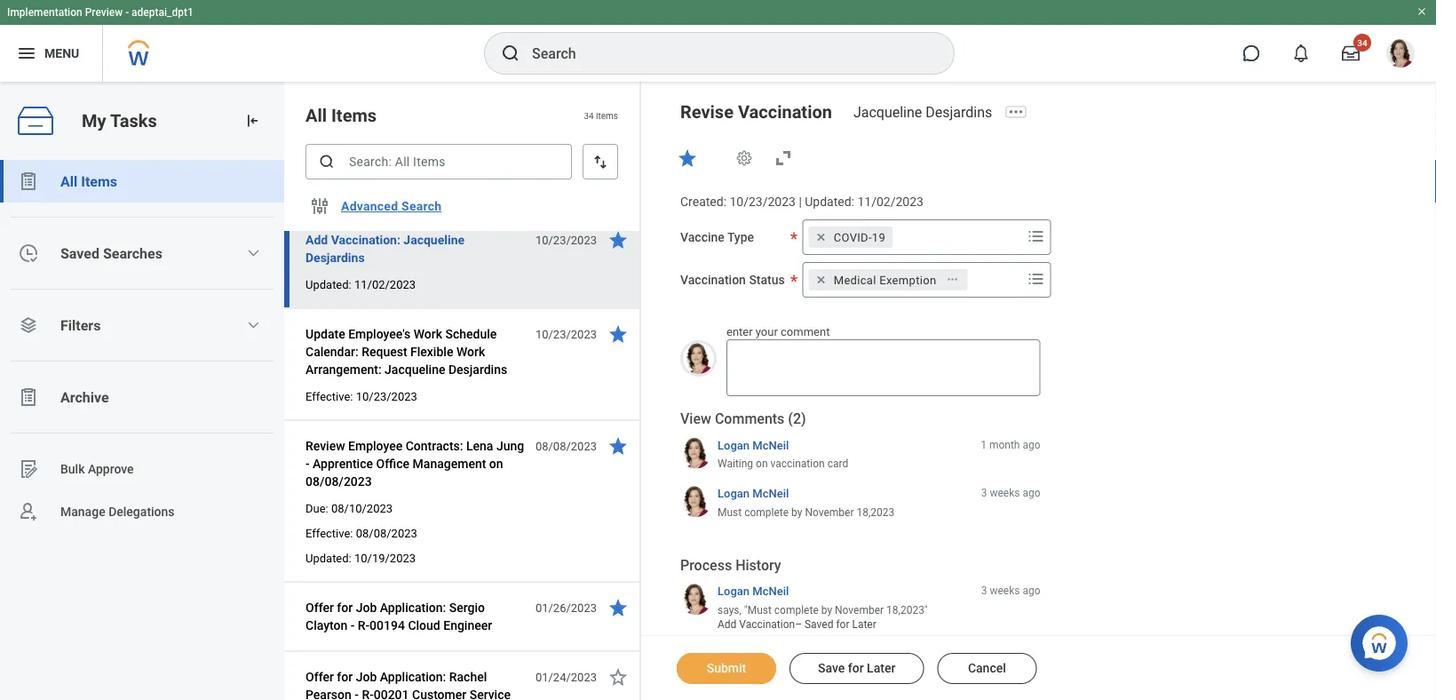 Task type: vqa. For each thing, say whether or not it's contained in the screenshot.
bottommost inbox image
no



Task type: locate. For each thing, give the bounding box(es) containing it.
says, "must complete by november 18,2023" add vaccination – saved for later
[[718, 604, 928, 631]]

3 weeks ago down 1 month ago
[[981, 487, 1041, 499]]

2 offer from the top
[[306, 669, 334, 684]]

ago right month
[[1023, 439, 1041, 451]]

says,
[[718, 604, 742, 616]]

2 3 from the top
[[981, 585, 987, 597]]

jacqueline
[[854, 104, 922, 120], [404, 232, 465, 247], [385, 362, 446, 377]]

manage
[[60, 504, 105, 519]]

0 horizontal spatial add
[[306, 232, 328, 247]]

for right –
[[836, 618, 850, 631]]

2 logan mcneil button from the top
[[718, 486, 789, 502]]

2 prompts image from the top
[[1026, 268, 1047, 289]]

1 prompts image from the top
[[1026, 225, 1047, 247]]

logan up says,
[[718, 585, 750, 598]]

mcneil for complete
[[753, 487, 789, 500]]

0 vertical spatial 3
[[981, 487, 987, 499]]

updated: right |
[[805, 195, 855, 209]]

1 vertical spatial logan
[[718, 487, 750, 500]]

ago
[[1023, 439, 1041, 451], [1023, 487, 1041, 499], [1023, 585, 1041, 597]]

later
[[852, 618, 877, 631], [867, 661, 896, 676]]

job inside offer for job application: sergio clayton ‎- r-00194 cloud engineer
[[356, 600, 377, 615]]

offer up the clayton
[[306, 600, 334, 615]]

related actions image
[[947, 273, 959, 286]]

for
[[337, 600, 353, 615], [836, 618, 850, 631], [848, 661, 864, 676], [337, 669, 353, 684]]

action bar region
[[641, 635, 1437, 700]]

logan mcneil inside process history region
[[718, 585, 789, 598]]

inbox large image
[[1342, 44, 1360, 62]]

-
[[125, 6, 129, 19], [306, 456, 310, 471]]

all right transformation import 'image'
[[306, 105, 327, 126]]

1 vertical spatial 11/02/2023
[[354, 278, 416, 291]]

effective: for effective: 08/08/2023
[[306, 526, 353, 540]]

application: up cloud
[[380, 600, 446, 615]]

by down vaccination
[[792, 506, 803, 519]]

0 vertical spatial updated:
[[805, 195, 855, 209]]

item list element
[[284, 82, 641, 700]]

3 for must complete by november 18,2023
[[981, 487, 987, 499]]

mcneil
[[753, 439, 789, 452], [753, 487, 789, 500], [753, 585, 789, 598]]

office
[[376, 456, 410, 471]]

1 vertical spatial -
[[306, 456, 310, 471]]

1 vertical spatial ‎-
[[355, 687, 359, 700]]

employee's
[[348, 327, 411, 341]]

for inside the action bar region
[[848, 661, 864, 676]]

all items inside item list element
[[306, 105, 377, 126]]

2 vertical spatial updated:
[[306, 551, 352, 565]]

mcneil for on
[[753, 439, 789, 452]]

for up pearson
[[337, 669, 353, 684]]

2 effective: from the top
[[306, 526, 353, 540]]

logan up waiting
[[718, 439, 750, 452]]

rename image
[[18, 458, 39, 480]]

1 vertical spatial offer
[[306, 669, 334, 684]]

flexible
[[410, 344, 453, 359]]

r- inside offer for job application: rachel pearson ‎- r-00201 customer servic
[[362, 687, 374, 700]]

star image
[[677, 147, 698, 169], [608, 229, 629, 251], [608, 323, 629, 345], [608, 597, 629, 618], [608, 666, 629, 688]]

logan
[[718, 439, 750, 452], [718, 487, 750, 500], [718, 585, 750, 598]]

‎- inside offer for job application: sergio clayton ‎- r-00194 cloud engineer
[[351, 618, 355, 633]]

logan mcneil
[[718, 439, 789, 452], [718, 487, 789, 500], [718, 585, 789, 598]]

lena
[[466, 438, 493, 453]]

star image down sort image
[[608, 229, 629, 251]]

1 logan from the top
[[718, 439, 750, 452]]

r- inside offer for job application: sergio clayton ‎- r-00194 cloud engineer
[[358, 618, 370, 633]]

0 vertical spatial ‎-
[[351, 618, 355, 633]]

2 weeks from the top
[[990, 585, 1020, 597]]

update
[[306, 327, 345, 341]]

1 vertical spatial mcneil
[[753, 487, 789, 500]]

0 vertical spatial weeks
[[990, 487, 1020, 499]]

0 horizontal spatial desjardins
[[306, 250, 365, 265]]

saved right –
[[805, 618, 834, 631]]

application: inside offer for job application: sergio clayton ‎- r-00194 cloud engineer
[[380, 600, 446, 615]]

later right save
[[867, 661, 896, 676]]

later inside says, "must complete by november 18,2023" add vaccination – saved for later
[[852, 618, 877, 631]]

- right preview
[[125, 6, 129, 19]]

november left 18,2023
[[805, 506, 854, 519]]

3 weeks ago for must complete by november 18,2023
[[981, 487, 1041, 499]]

1 vertical spatial logan mcneil button
[[718, 486, 789, 502]]

3 down 1
[[981, 487, 987, 499]]

1 3 from the top
[[981, 487, 987, 499]]

1 logan mcneil from the top
[[718, 439, 789, 452]]

chevron down image
[[246, 318, 261, 332]]

1 vertical spatial later
[[867, 661, 896, 676]]

november left 18,2023"
[[835, 604, 884, 616]]

1 offer from the top
[[306, 600, 334, 615]]

1 vertical spatial by
[[822, 604, 833, 616]]

user plus image
[[18, 501, 39, 522]]

transformation import image
[[243, 112, 261, 130]]

updated: 10/19/2023
[[306, 551, 416, 565]]

offer inside offer for job application: sergio clayton ‎- r-00194 cloud engineer
[[306, 600, 334, 615]]

1 horizontal spatial -
[[306, 456, 310, 471]]

0 vertical spatial all
[[306, 105, 327, 126]]

logan up must
[[718, 487, 750, 500]]

star image left 'employee's photo (logan mcneil)'
[[608, 323, 629, 345]]

r- for 00194
[[358, 618, 370, 633]]

vaccination down the "must
[[739, 618, 795, 631]]

1 vertical spatial ago
[[1023, 487, 1041, 499]]

19
[[872, 230, 886, 244]]

filters button
[[0, 304, 284, 346]]

saved
[[60, 245, 99, 262], [805, 618, 834, 631]]

34 left profile logan mcneil image
[[1358, 37, 1368, 48]]

0 vertical spatial logan
[[718, 439, 750, 452]]

1 horizontal spatial items
[[331, 105, 377, 126]]

0 horizontal spatial 34
[[584, 110, 594, 121]]

covid-
[[834, 230, 872, 244]]

0 vertical spatial 34
[[1358, 37, 1368, 48]]

0 vertical spatial ago
[[1023, 439, 1041, 451]]

1 vertical spatial 3
[[981, 585, 987, 597]]

0 horizontal spatial search image
[[318, 153, 336, 171]]

‎- inside offer for job application: rachel pearson ‎- r-00201 customer servic
[[355, 687, 359, 700]]

job
[[356, 600, 377, 615], [356, 669, 377, 684]]

saved right clock check image
[[60, 245, 99, 262]]

1 mcneil from the top
[[753, 439, 789, 452]]

gear image
[[736, 149, 753, 167]]

complete
[[745, 506, 789, 519], [775, 604, 819, 616]]

star image for 01/24/2023
[[608, 666, 629, 688]]

1 logan mcneil button from the top
[[718, 438, 789, 453]]

1 vertical spatial prompts image
[[1026, 268, 1047, 289]]

34 left items
[[584, 110, 594, 121]]

2 logan from the top
[[718, 487, 750, 500]]

enter your comment text field
[[727, 340, 1041, 396]]

delegations
[[109, 504, 175, 519]]

logan mcneil up the "must
[[718, 585, 789, 598]]

1 vertical spatial job
[[356, 669, 377, 684]]

0 vertical spatial prompts image
[[1026, 225, 1047, 247]]

effective: 08/08/2023
[[306, 526, 417, 540]]

star image right 01/24/2023
[[608, 666, 629, 688]]

desjardins
[[926, 104, 993, 120], [306, 250, 365, 265], [449, 362, 507, 377]]

effective: down arrangement:
[[306, 390, 353, 403]]

1 vertical spatial effective:
[[306, 526, 353, 540]]

0 horizontal spatial items
[[81, 173, 117, 190]]

advanced search button
[[334, 188, 449, 224]]

3 weeks ago for says, "must complete by november 18,2023"
[[981, 585, 1041, 597]]

add inside add vaccination: jacqueline desjardins
[[306, 232, 328, 247]]

1 vertical spatial saved
[[805, 618, 834, 631]]

10/19/2023
[[354, 551, 416, 565]]

1 vertical spatial updated:
[[306, 278, 352, 291]]

3 logan mcneil button from the top
[[718, 584, 789, 599]]

logan mcneil for on
[[718, 439, 789, 452]]

offer
[[306, 600, 334, 615], [306, 669, 334, 684]]

list containing all items
[[0, 160, 284, 533]]

ago for must complete by november 18,2023
[[1023, 487, 1041, 499]]

1 horizontal spatial saved
[[805, 618, 834, 631]]

all items
[[306, 105, 377, 126], [60, 173, 117, 190]]

application: inside offer for job application: rachel pearson ‎- r-00201 customer servic
[[380, 669, 446, 684]]

job for 00201
[[356, 669, 377, 684]]

job up 00201 at bottom left
[[356, 669, 377, 684]]

management
[[413, 456, 486, 471]]

desjardins inside add vaccination: jacqueline desjardins
[[306, 250, 365, 265]]

work down schedule
[[457, 344, 485, 359]]

1 horizontal spatial work
[[457, 344, 485, 359]]

1 job from the top
[[356, 600, 377, 615]]

logan mcneil up must
[[718, 487, 789, 500]]

logan mcneil button up the "must
[[718, 584, 789, 599]]

later up save for later
[[852, 618, 877, 631]]

your
[[756, 325, 778, 338]]

0 vertical spatial logan mcneil
[[718, 439, 789, 452]]

menu banner
[[0, 0, 1437, 82]]

for inside says, "must complete by november 18,2023" add vaccination – saved for later
[[836, 618, 850, 631]]

0 horizontal spatial 11/02/2023
[[354, 278, 416, 291]]

mcneil up the "must
[[753, 585, 789, 598]]

application: up 00201 at bottom left
[[380, 669, 446, 684]]

0 horizontal spatial by
[[792, 506, 803, 519]]

for up the clayton
[[337, 600, 353, 615]]

1 horizontal spatial add
[[718, 618, 737, 631]]

sort image
[[592, 153, 609, 171]]

vaccination down vaccine type
[[681, 273, 746, 287]]

for for offer for job application: rachel pearson ‎- r-00201 customer servic
[[337, 669, 353, 684]]

r- right pearson
[[362, 687, 374, 700]]

weeks up cancel
[[990, 585, 1020, 597]]

logan inside process history region
[[718, 585, 750, 598]]

2 mcneil from the top
[[753, 487, 789, 500]]

0 vertical spatial 3 weeks ago
[[981, 487, 1041, 499]]

search image
[[500, 43, 522, 64], [318, 153, 336, 171]]

34 for 34
[[1358, 37, 1368, 48]]

close environment banner image
[[1417, 6, 1428, 17]]

offer for offer for job application: rachel pearson ‎- r-00201 customer servic
[[306, 669, 334, 684]]

prompts image
[[1026, 225, 1047, 247], [1026, 268, 1047, 289]]

3 logan mcneil from the top
[[718, 585, 789, 598]]

0 vertical spatial jacqueline
[[854, 104, 922, 120]]

add down configure icon
[[306, 232, 328, 247]]

list
[[0, 160, 284, 533]]

1 vertical spatial search image
[[318, 153, 336, 171]]

3 logan from the top
[[718, 585, 750, 598]]

1 horizontal spatial all
[[306, 105, 327, 126]]

process
[[681, 557, 732, 574]]

job up 00194
[[356, 600, 377, 615]]

1 weeks from the top
[[990, 487, 1020, 499]]

‎-
[[351, 618, 355, 633], [355, 687, 359, 700]]

enter
[[727, 325, 753, 338]]

by up save
[[822, 604, 833, 616]]

3 weeks ago up cancel
[[981, 585, 1041, 597]]

comment
[[781, 325, 830, 338]]

0 vertical spatial later
[[852, 618, 877, 631]]

jung
[[497, 438, 524, 453]]

r- for 00201
[[362, 687, 374, 700]]

mcneil up waiting on vaccination card
[[753, 439, 789, 452]]

medical
[[834, 273, 877, 286]]

complete inside says, "must complete by november 18,2023" add vaccination – saved for later
[[775, 604, 819, 616]]

0 vertical spatial r-
[[358, 618, 370, 633]]

2 vertical spatial logan mcneil button
[[718, 584, 789, 599]]

1 vertical spatial r-
[[362, 687, 374, 700]]

by
[[792, 506, 803, 519], [822, 604, 833, 616]]

0 horizontal spatial -
[[125, 6, 129, 19]]

cloud
[[408, 618, 440, 633]]

ago inside process history region
[[1023, 585, 1041, 597]]

job inside offer for job application: rachel pearson ‎- r-00201 customer servic
[[356, 669, 377, 684]]

1 vertical spatial 3 weeks ago
[[981, 585, 1041, 597]]

prompts image for vaccination status
[[1026, 268, 1047, 289]]

1 vertical spatial weeks
[[990, 585, 1020, 597]]

offer inside offer for job application: rachel pearson ‎- r-00201 customer servic
[[306, 669, 334, 684]]

on down jung
[[489, 456, 503, 471]]

0 vertical spatial items
[[331, 105, 377, 126]]

1 vertical spatial all items
[[60, 173, 117, 190]]

weeks inside process history region
[[990, 585, 1020, 597]]

items
[[331, 105, 377, 126], [81, 173, 117, 190]]

jacqueline inside add vaccination: jacqueline desjardins
[[404, 232, 465, 247]]

complete right must
[[745, 506, 789, 519]]

0 horizontal spatial all
[[60, 173, 78, 190]]

updated:
[[805, 195, 855, 209], [306, 278, 352, 291], [306, 551, 352, 565]]

2 vertical spatial vaccination
[[739, 618, 795, 631]]

process history region
[[681, 556, 1041, 638]]

1 vertical spatial jacqueline
[[404, 232, 465, 247]]

34 for 34 items
[[584, 110, 594, 121]]

1 horizontal spatial all items
[[306, 105, 377, 126]]

review employee contracts: lena jung - apprentice office management on 08/08/2023 button
[[306, 435, 526, 492]]

bulk
[[60, 462, 85, 476]]

due: 08/10/2023
[[306, 502, 393, 515]]

1 horizontal spatial desjardins
[[449, 362, 507, 377]]

0 vertical spatial add
[[306, 232, 328, 247]]

justify image
[[16, 43, 37, 64]]

08/08/2023 left star image
[[536, 439, 597, 453]]

schedule
[[446, 327, 497, 341]]

adeptai_dpt1
[[132, 6, 194, 19]]

2 logan mcneil from the top
[[718, 487, 789, 500]]

revise vaccination
[[681, 101, 832, 122]]

for inside offer for job application: sergio clayton ‎- r-00194 cloud engineer
[[337, 600, 353, 615]]

3 weeks ago inside process history region
[[981, 585, 1041, 597]]

Search: All Items text field
[[306, 144, 572, 179]]

1 month ago
[[981, 439, 1041, 451]]

- down review on the left bottom
[[306, 456, 310, 471]]

weeks for must complete by november 18,2023
[[990, 487, 1020, 499]]

0 horizontal spatial all items
[[60, 173, 117, 190]]

engineer
[[444, 618, 492, 633]]

logan mcneil button up waiting
[[718, 438, 789, 453]]

mcneil down waiting on vaccination card
[[753, 487, 789, 500]]

logan mcneil button inside process history region
[[718, 584, 789, 599]]

r- right the clayton
[[358, 618, 370, 633]]

2 vertical spatial logan
[[718, 585, 750, 598]]

0 vertical spatial -
[[125, 6, 129, 19]]

covid-19, press delete to clear value. option
[[809, 226, 893, 248]]

1 ago from the top
[[1023, 439, 1041, 451]]

3
[[981, 487, 987, 499], [981, 585, 987, 597]]

2 job from the top
[[356, 669, 377, 684]]

34 inside item list element
[[584, 110, 594, 121]]

for for save for later
[[848, 661, 864, 676]]

add
[[306, 232, 328, 247], [718, 618, 737, 631]]

1 vertical spatial complete
[[775, 604, 819, 616]]

1 horizontal spatial by
[[822, 604, 833, 616]]

ago down 1 month ago
[[1023, 487, 1041, 499]]

1 vertical spatial items
[[81, 173, 117, 190]]

updated: for updated: 11/02/2023
[[306, 278, 352, 291]]

0 vertical spatial logan mcneil button
[[718, 438, 789, 453]]

configure image
[[309, 195, 331, 217]]

0 vertical spatial offer
[[306, 600, 334, 615]]

star image
[[608, 435, 629, 457]]

updated: for updated: 10/19/2023
[[306, 551, 352, 565]]

0 vertical spatial 08/08/2023
[[536, 439, 597, 453]]

work up flexible
[[414, 327, 442, 341]]

medical exemption element
[[834, 272, 937, 288]]

vaccine
[[681, 230, 725, 245]]

2 3 weeks ago from the top
[[981, 585, 1041, 597]]

‎- right pearson
[[355, 687, 359, 700]]

november inside says, "must complete by november 18,2023" add vaccination – saved for later
[[835, 604, 884, 616]]

r-
[[358, 618, 370, 633], [362, 687, 374, 700]]

1 vertical spatial add
[[718, 618, 737, 631]]

08/08/2023 down apprentice
[[306, 474, 372, 489]]

complete up –
[[775, 604, 819, 616]]

1 vertical spatial all
[[60, 173, 78, 190]]

search image inside menu banner
[[500, 43, 522, 64]]

jacqueline inside the update employee's work schedule calendar: request flexible work arrangement: jacqueline desjardins
[[385, 362, 446, 377]]

1 vertical spatial application:
[[380, 669, 446, 684]]

34 inside 34 button
[[1358, 37, 1368, 48]]

0 vertical spatial november
[[805, 506, 854, 519]]

2 ago from the top
[[1023, 487, 1041, 499]]

updated: up update at the left top of page
[[306, 278, 352, 291]]

11/02/2023 up 19
[[858, 195, 924, 209]]

perspective image
[[18, 315, 39, 336]]

offer up pearson
[[306, 669, 334, 684]]

1 effective: from the top
[[306, 390, 353, 403]]

2 vertical spatial logan mcneil
[[718, 585, 789, 598]]

1 horizontal spatial search image
[[500, 43, 522, 64]]

0 vertical spatial search image
[[500, 43, 522, 64]]

(2)
[[788, 411, 806, 427]]

vaccination up fullscreen image
[[738, 101, 832, 122]]

1 vertical spatial 08/08/2023
[[306, 474, 372, 489]]

all right clipboard icon
[[60, 173, 78, 190]]

star image right 01/26/2023
[[608, 597, 629, 618]]

2 vertical spatial desjardins
[[449, 362, 507, 377]]

0 horizontal spatial saved
[[60, 245, 99, 262]]

my tasks element
[[0, 82, 284, 700]]

2 vertical spatial jacqueline
[[385, 362, 446, 377]]

logan mcneil up waiting
[[718, 439, 789, 452]]

cancel button
[[938, 653, 1037, 684]]

0 horizontal spatial on
[[489, 456, 503, 471]]

0 vertical spatial job
[[356, 600, 377, 615]]

‎- right the clayton
[[351, 618, 355, 633]]

‎- for clayton
[[351, 618, 355, 633]]

items
[[596, 110, 618, 121]]

status
[[749, 273, 785, 287]]

0 vertical spatial by
[[792, 506, 803, 519]]

effective: down due:
[[306, 526, 353, 540]]

08/08/2023 up 10/19/2023 at the bottom of page
[[356, 526, 417, 540]]

3 up cancel
[[981, 585, 987, 597]]

1 vertical spatial desjardins
[[306, 250, 365, 265]]

2 horizontal spatial desjardins
[[926, 104, 993, 120]]

1 horizontal spatial 34
[[1358, 37, 1368, 48]]

0 vertical spatial mcneil
[[753, 439, 789, 452]]

all inside button
[[60, 173, 78, 190]]

11/02/2023
[[858, 195, 924, 209], [354, 278, 416, 291]]

0 vertical spatial saved
[[60, 245, 99, 262]]

1 application: from the top
[[380, 600, 446, 615]]

contracts:
[[406, 438, 463, 453]]

menu button
[[0, 25, 102, 82]]

2 vertical spatial ago
[[1023, 585, 1041, 597]]

0 vertical spatial work
[[414, 327, 442, 341]]

weeks down month
[[990, 487, 1020, 499]]

3 ago from the top
[[1023, 585, 1041, 597]]

3 mcneil from the top
[[753, 585, 789, 598]]

medical exemption, press delete to clear value. option
[[809, 269, 968, 290]]

on
[[489, 456, 503, 471], [756, 458, 768, 470]]

by inside says, "must complete by november 18,2023" add vaccination – saved for later
[[822, 604, 833, 616]]

for right save
[[848, 661, 864, 676]]

updated: down "effective: 08/08/2023"
[[306, 551, 352, 565]]

star image up created:
[[677, 147, 698, 169]]

vaccine type
[[681, 230, 754, 245]]

job for 00194
[[356, 600, 377, 615]]

1 3 weeks ago from the top
[[981, 487, 1041, 499]]

logan mcneil button for on
[[718, 438, 789, 453]]

2 vertical spatial 08/08/2023
[[356, 526, 417, 540]]

11/02/2023 down add vaccination: jacqueline desjardins in the top of the page
[[354, 278, 416, 291]]

clock check image
[[18, 243, 39, 264]]

0 vertical spatial all items
[[306, 105, 377, 126]]

34
[[1358, 37, 1368, 48], [584, 110, 594, 121]]

ago up the action bar region at the bottom
[[1023, 585, 1041, 597]]

3 inside process history region
[[981, 585, 987, 597]]

waiting
[[718, 458, 753, 470]]

0 vertical spatial effective:
[[306, 390, 353, 403]]

on right waiting
[[756, 458, 768, 470]]

11/02/2023 inside item list element
[[354, 278, 416, 291]]

request
[[362, 344, 407, 359]]

all
[[306, 105, 327, 126], [60, 173, 78, 190]]

for inside offer for job application: rachel pearson ‎- r-00201 customer servic
[[337, 669, 353, 684]]

submit button
[[677, 653, 777, 684]]

enter your comment
[[727, 325, 830, 338]]

2 application: from the top
[[380, 669, 446, 684]]

add down says,
[[718, 618, 737, 631]]

1 vertical spatial logan mcneil
[[718, 487, 789, 500]]

jacqueline desjardins element
[[854, 104, 1003, 120]]

logan mcneil button up must
[[718, 486, 789, 502]]

2 vertical spatial mcneil
[[753, 585, 789, 598]]

1 vertical spatial 34
[[584, 110, 594, 121]]

all items button
[[0, 160, 284, 203]]

archive
[[60, 389, 109, 406]]



Task type: describe. For each thing, give the bounding box(es) containing it.
implementation
[[7, 6, 82, 19]]

month
[[990, 439, 1020, 451]]

offer for job application: sergio clayton ‎- r-00194 cloud engineer button
[[306, 597, 526, 636]]

‎- for pearson
[[355, 687, 359, 700]]

–
[[795, 618, 802, 631]]

clayton
[[306, 618, 348, 633]]

star image for 01/26/2023
[[608, 597, 629, 618]]

due:
[[306, 502, 328, 515]]

employee
[[348, 438, 403, 453]]

apprentice
[[313, 456, 373, 471]]

all items inside button
[[60, 173, 117, 190]]

effective: for effective: 10/23/2023
[[306, 390, 353, 403]]

review
[[306, 438, 345, 453]]

offer for job application: rachel pearson ‎- r-00201 customer servic
[[306, 669, 511, 700]]

rachel
[[449, 669, 487, 684]]

save for later button
[[790, 653, 924, 684]]

save for later
[[818, 661, 896, 676]]

revise
[[681, 101, 734, 122]]

1 vertical spatial vaccination
[[681, 273, 746, 287]]

manage delegations link
[[0, 490, 284, 533]]

manage delegations
[[60, 504, 175, 519]]

logan for must
[[718, 487, 750, 500]]

0 horizontal spatial work
[[414, 327, 442, 341]]

for for offer for job application: sergio clayton ‎- r-00194 cloud engineer
[[337, 600, 353, 615]]

later inside button
[[867, 661, 896, 676]]

customer
[[412, 687, 467, 700]]

00194
[[370, 618, 405, 633]]

"must
[[744, 604, 772, 616]]

calendar:
[[306, 344, 359, 359]]

mcneil inside process history region
[[753, 585, 789, 598]]

logan mcneil for complete
[[718, 487, 789, 500]]

01/26/2023
[[536, 601, 597, 614]]

saved inside dropdown button
[[60, 245, 99, 262]]

bulk approve link
[[0, 448, 284, 490]]

must
[[718, 506, 742, 519]]

fullscreen image
[[773, 147, 794, 169]]

star image for effective: 10/23/2023
[[608, 323, 629, 345]]

- inside menu banner
[[125, 6, 129, 19]]

- inside the review employee contracts: lena jung - apprentice office management on 08/08/2023
[[306, 456, 310, 471]]

update employee's work schedule calendar: request flexible work arrangement: jacqueline desjardins
[[306, 327, 507, 377]]

34 items
[[584, 110, 618, 121]]

offer for offer for job application: sergio clayton ‎- r-00194 cloud engineer
[[306, 600, 334, 615]]

x small image
[[813, 228, 830, 246]]

0 vertical spatial desjardins
[[926, 104, 993, 120]]

vaccination
[[771, 458, 825, 470]]

created: 10/23/2023 | updated: 11/02/2023
[[681, 195, 924, 209]]

add inside says, "must complete by november 18,2023" add vaccination – saved for later
[[718, 618, 737, 631]]

3 for says, "must complete by november 18,2023"
[[981, 585, 987, 597]]

bulk approve
[[60, 462, 134, 476]]

notifications large image
[[1293, 44, 1310, 62]]

comments
[[715, 411, 785, 427]]

offer for job application: sergio clayton ‎- r-00194 cloud engineer
[[306, 600, 492, 633]]

my
[[82, 110, 106, 131]]

|
[[799, 195, 802, 209]]

01/24/2023
[[536, 670, 597, 684]]

1 horizontal spatial on
[[756, 458, 768, 470]]

pearson
[[306, 687, 352, 700]]

08/10/2023
[[331, 502, 393, 515]]

clipboard image
[[18, 171, 39, 192]]

tasks
[[110, 110, 157, 131]]

sergio
[[449, 600, 485, 615]]

chevron down image
[[246, 246, 261, 260]]

saved searches
[[60, 245, 162, 262]]

logan mcneil button for complete
[[718, 486, 789, 502]]

ago for waiting on vaccination card
[[1023, 439, 1041, 451]]

18,2023"
[[887, 604, 928, 616]]

34 button
[[1332, 34, 1372, 73]]

0 vertical spatial 11/02/2023
[[858, 195, 924, 209]]

process history
[[681, 557, 781, 574]]

Search Workday  search field
[[532, 34, 918, 73]]

all inside item list element
[[306, 105, 327, 126]]

implementation preview -   adeptai_dpt1
[[7, 6, 194, 19]]

advanced
[[341, 199, 398, 213]]

cancel
[[968, 661, 1006, 676]]

on inside the review employee contracts: lena jung - apprentice office management on 08/08/2023
[[489, 456, 503, 471]]

prompts image for vaccine type
[[1026, 225, 1047, 247]]

search image inside item list element
[[318, 153, 336, 171]]

employee's photo (logan mcneil) image
[[681, 340, 717, 377]]

must complete by november 18,2023
[[718, 506, 895, 519]]

clipboard image
[[18, 386, 39, 408]]

searches
[[103, 245, 162, 262]]

view
[[681, 411, 712, 427]]

items inside the all items button
[[81, 173, 117, 190]]

weeks for says, "must complete by november 18,2023"
[[990, 585, 1020, 597]]

00201
[[374, 687, 409, 700]]

my tasks
[[82, 110, 157, 131]]

star image for updated: 11/02/2023
[[608, 229, 629, 251]]

1
[[981, 439, 987, 451]]

0 vertical spatial vaccination
[[738, 101, 832, 122]]

items inside item list element
[[331, 105, 377, 126]]

application: for customer
[[380, 669, 446, 684]]

view comments (2)
[[681, 411, 806, 427]]

updated: 11/02/2023
[[306, 278, 416, 291]]

medical exemption
[[834, 273, 937, 286]]

archive button
[[0, 376, 284, 418]]

advanced search
[[341, 199, 442, 213]]

desjardins inside the update employee's work schedule calendar: request flexible work arrangement: jacqueline desjardins
[[449, 362, 507, 377]]

0 vertical spatial complete
[[745, 506, 789, 519]]

save
[[818, 661, 845, 676]]

vaccination status
[[681, 273, 785, 287]]

logan for waiting
[[718, 439, 750, 452]]

profile logan mcneil image
[[1387, 39, 1415, 71]]

1 vertical spatial work
[[457, 344, 485, 359]]

type
[[728, 230, 754, 245]]

saved inside says, "must complete by november 18,2023" add vaccination – saved for later
[[805, 618, 834, 631]]

vaccination inside says, "must complete by november 18,2023" add vaccination – saved for later
[[739, 618, 795, 631]]

application: for cloud
[[380, 600, 446, 615]]

add vaccination: jacqueline desjardins
[[306, 232, 465, 265]]

offer for job application: rachel pearson ‎- r-00201 customer servic button
[[306, 666, 526, 700]]

effective: 10/23/2023
[[306, 390, 417, 403]]

preview
[[85, 6, 123, 19]]

waiting on vaccination card
[[718, 458, 849, 470]]

covid-19
[[834, 230, 886, 244]]

exemption
[[880, 273, 937, 286]]

review employee contracts: lena jung - apprentice office management on 08/08/2023
[[306, 438, 524, 489]]

x small image
[[813, 271, 830, 289]]

filters
[[60, 317, 101, 334]]

08/08/2023 inside the review employee contracts: lena jung - apprentice office management on 08/08/2023
[[306, 474, 372, 489]]

covid-19 element
[[834, 229, 886, 245]]

approve
[[88, 462, 134, 476]]



